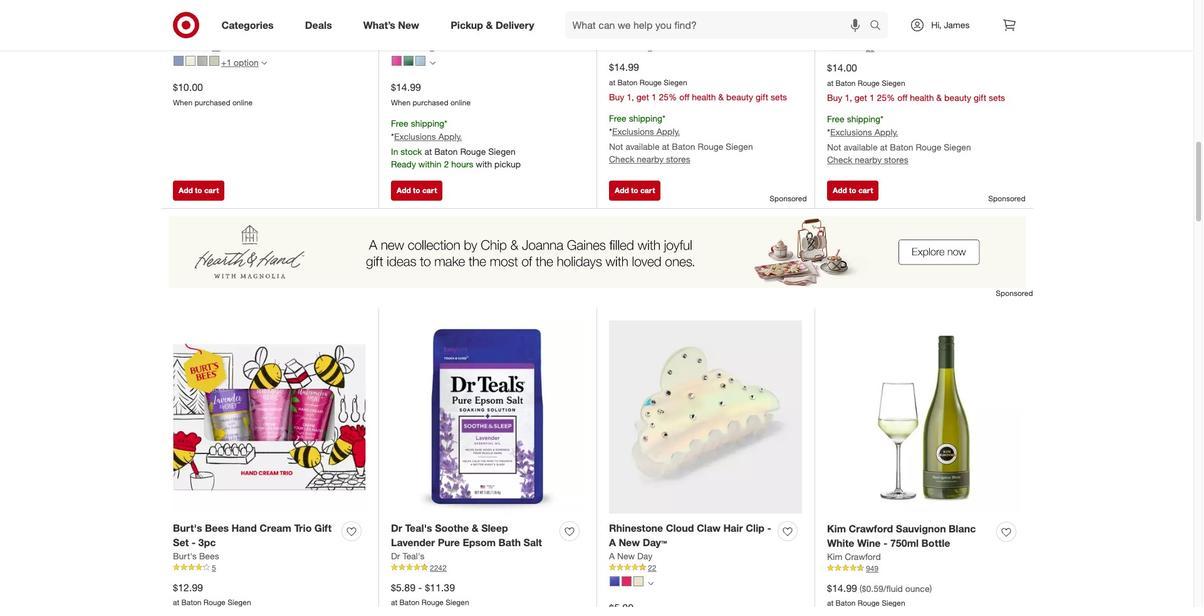 Task type: locate. For each thing, give the bounding box(es) containing it.
sets
[[771, 92, 788, 102], [989, 92, 1006, 103]]

sleep inside dr teal's soothe & sleep lavender pure epsom bath salt
[[482, 522, 508, 534]]

$14.99 left ( at the right bottom of the page
[[828, 582, 858, 594]]

25% inside "$14.99 at baton rouge siegen buy 1, get 1 25% off health & beauty gift sets"
[[659, 92, 677, 102]]

0 horizontal spatial get
[[637, 92, 650, 102]]

cart
[[204, 185, 219, 195], [423, 185, 437, 195], [641, 185, 656, 195], [859, 185, 874, 195]]

kim crawford sauvignon blanc white wine - 750ml bottle image
[[828, 321, 1021, 514], [828, 321, 1021, 514]]

1 horizontal spatial $14.99
[[610, 61, 640, 73]]

free for $14.00
[[828, 114, 845, 124]]

949 link
[[828, 563, 1021, 574]]

story
[[415, 30, 436, 40]]

1 horizontal spatial sets
[[989, 92, 1006, 103]]

- right hi,
[[945, 16, 949, 29]]

4 add to cart button from the left
[[828, 180, 879, 200]]

2 horizontal spatial shipping
[[848, 114, 881, 124]]

teal's up lavender
[[405, 522, 432, 534]]

sponsored
[[770, 194, 807, 203], [989, 194, 1026, 203], [997, 288, 1034, 298]]

- left the 3pc
[[192, 536, 196, 548]]

new left day
[[618, 550, 635, 561]]

2 vertical spatial new
[[618, 550, 635, 561]]

iron
[[261, 1, 280, 14]]

1 link down what can we help you find? suggestions appear below search field
[[610, 42, 803, 53]]

all colors element
[[430, 59, 436, 66], [648, 579, 654, 587]]

set inside the l.a. girl gel like nail polish gift set - ways to shine - 8pc
[[610, 16, 625, 28]]

25% for $14.99
[[659, 92, 677, 102]]

l.a. girl gel like nail polish gift set - ways to shine - 8pc link
[[610, 1, 773, 29]]

add to cart
[[179, 185, 219, 195], [397, 185, 437, 195], [615, 185, 656, 195], [833, 185, 874, 195]]

kim for kim crawford
[[828, 551, 843, 562]]

3 add to cart from the left
[[615, 185, 656, 195]]

1 horizontal spatial all colors image
[[648, 581, 654, 586]]

1 horizontal spatial trio
[[886, 16, 903, 29]]

get for $14.00
[[855, 92, 868, 103]]

1 when from the left
[[173, 98, 193, 107]]

sleep inside 2pc neck pillow & sleep mask set - open story™️
[[480, 1, 506, 14]]

at inside $14.00 at baton rouge siegen buy 1, get 1 25% off health & beauty gift sets
[[828, 78, 834, 88]]

free inside free shipping * * exclusions apply. in stock at  baton rouge siegen ready within 2 hours with pickup
[[391, 118, 409, 129]]

2 vertical spatial $14.99
[[828, 582, 858, 594]]

crawford
[[849, 522, 894, 535], [845, 551, 881, 562]]

0 vertical spatial kim
[[828, 522, 847, 535]]

free shipping * * exclusions apply. not available at baton rouge siegen check nearby stores for $14.00
[[828, 114, 972, 165]]

0 horizontal spatial buy
[[610, 92, 625, 102]]

free shipping * * exclusions apply. not available at baton rouge siegen check nearby stores down $14.00 at baton rouge siegen buy 1, get 1 25% off health & beauty gift sets
[[828, 114, 972, 165]]

1 horizontal spatial free
[[610, 113, 627, 124]]

burt's inside burt's bees link
[[173, 550, 197, 561]]

bees
[[205, 522, 229, 534], [199, 550, 219, 561]]

baton for $14.00 "exclusions apply." button
[[891, 142, 914, 153]]

dr for dr teal's
[[391, 550, 400, 561]]

+1
[[221, 57, 232, 68]]

1 vertical spatial a
[[610, 550, 615, 561]]

gift inside $14.00 at baton rouge siegen buy 1, get 1 25% off health & beauty gift sets
[[974, 92, 987, 103]]

trio
[[886, 16, 903, 29], [294, 522, 312, 534]]

a new day
[[610, 550, 653, 561]]

cart for 2pc neck pillow & sleep mask set - open story™️
[[423, 185, 437, 195]]

gift inside "$14.99 at baton rouge siegen buy 1, get 1 25% off health & beauty gift sets"
[[756, 92, 769, 102]]

1 inside $14.00 at baton rouge siegen buy 1, get 1 25% off health & beauty gift sets
[[870, 92, 875, 103]]

gift down me
[[906, 16, 923, 29]]

2 horizontal spatial exclusions
[[831, 127, 873, 137]]

shipping
[[629, 113, 663, 124], [848, 114, 881, 124], [411, 118, 445, 129]]

set
[[538, 1, 553, 14], [610, 16, 625, 28], [926, 16, 942, 29], [173, 536, 189, 548]]

set inside 2pc neck pillow & sleep mask set - open story™️
[[538, 1, 553, 14]]

iridescent image
[[634, 576, 644, 586]]

beauty inside "$14.99 at baton rouge siegen buy 1, get 1 25% off health & beauty gift sets"
[[727, 92, 754, 102]]

purchased down $10.00
[[195, 98, 230, 107]]

2 add to cart from the left
[[397, 185, 437, 195]]

a up a new day
[[610, 536, 616, 548]]

when
[[173, 98, 193, 107], [391, 98, 411, 107]]

get inside "$14.99 at baton rouge siegen buy 1, get 1 25% off health & beauty gift sets"
[[637, 92, 650, 102]]

0 horizontal spatial when
[[173, 98, 193, 107]]

dr up lavender
[[391, 522, 403, 534]]

0 horizontal spatial 1,
[[627, 92, 635, 102]]

1 link down pickup & delivery
[[391, 42, 584, 53]]

new for a
[[618, 550, 635, 561]]

0 vertical spatial girl
[[631, 1, 648, 14]]

1 horizontal spatial all colors element
[[648, 579, 654, 587]]

1 horizontal spatial purchased
[[413, 98, 449, 107]]

0 vertical spatial new
[[398, 19, 420, 31]]

open up open story on the left top of the page
[[398, 16, 424, 28]]

get inside $14.00 at baton rouge siegen buy 1, get 1 25% off health & beauty gift sets
[[855, 92, 868, 103]]

siegen
[[664, 77, 688, 87], [882, 78, 906, 88], [726, 141, 754, 152], [945, 142, 972, 153], [489, 146, 516, 157]]

colourpop for colourpop kiss me lippie pencil lip makeup trio gift set - 0.105oz/3pc
[[828, 2, 878, 14]]

health inside "$14.99 at baton rouge siegen buy 1, get 1 25% off health & beauty gift sets"
[[692, 92, 716, 102]]

kim for kim crawford sauvignon blanc white wine - 750ml bottle
[[828, 522, 847, 535]]

2 1 link from the left
[[610, 42, 803, 53]]

add to cart for colourpop kiss me lippie pencil lip makeup trio gift set - 0.105oz/3pc
[[833, 185, 874, 195]]

colourpop down lip
[[828, 30, 870, 41]]

$14.99 inside the $14.99 when purchased online
[[391, 81, 421, 93]]

rouge inside $14.00 at baton rouge siegen buy 1, get 1 25% off health & beauty gift sets
[[858, 78, 880, 88]]

0 horizontal spatial check
[[610, 154, 635, 164]]

0 vertical spatial l.a.
[[610, 1, 628, 14]]

kim inside the kim crawford sauvignon blanc white wine - 750ml bottle
[[828, 522, 847, 535]]

kim crawford sauvignon blanc white wine - 750ml bottle link
[[828, 522, 992, 550]]

2 purchased from the left
[[413, 98, 449, 107]]

off inside $14.00 at baton rouge siegen buy 1, get 1 25% off health & beauty gift sets
[[898, 92, 908, 103]]

$14.99 down the olive green icon
[[391, 81, 421, 93]]

- inside '6" enameled cast iron skillet - figmint™'
[[314, 1, 318, 14]]

add to cart for 6" enameled cast iron skillet - figmint™
[[179, 185, 219, 195]]

-
[[314, 1, 318, 14], [391, 16, 395, 28], [628, 16, 632, 28], [705, 16, 709, 28], [945, 16, 949, 29], [768, 522, 772, 534], [192, 536, 196, 548], [884, 537, 888, 549], [419, 581, 422, 594]]

purchased inside the $10.00 when purchased online
[[195, 98, 230, 107]]

crawford inside the kim crawford sauvignon blanc white wine - 750ml bottle
[[849, 522, 894, 535]]

0 horizontal spatial free shipping * * exclusions apply. not available at baton rouge siegen check nearby stores
[[610, 113, 754, 164]]

add to cart button for l.a. girl gel like nail polish gift set - ways to shine - 8pc
[[610, 180, 661, 200]]

2 l.a. from the top
[[610, 30, 625, 40]]

2 dr from the top
[[391, 550, 400, 561]]

& inside 2pc neck pillow & sleep mask set - open story™️
[[470, 1, 477, 14]]

kim
[[828, 522, 847, 535], [828, 551, 843, 562]]

$14.99 down l.a. girl link
[[610, 61, 640, 73]]

add for 2pc neck pillow & sleep mask set - open story™️
[[397, 185, 411, 195]]

all colors element right the iridescent icon
[[648, 579, 654, 587]]

0 vertical spatial dr
[[391, 522, 403, 534]]

1 vertical spatial teal's
[[403, 550, 425, 561]]

(
[[860, 583, 863, 594]]

buy down l.a. girl link
[[610, 92, 625, 102]]

rouge
[[640, 77, 662, 87], [858, 78, 880, 88], [698, 141, 724, 152], [916, 142, 942, 153], [461, 146, 486, 157]]

1 horizontal spatial apply.
[[657, 126, 681, 137]]

0 horizontal spatial exclusions
[[394, 131, 436, 142]]

6" enameled cast iron skillet - figmint™ link
[[173, 1, 337, 29]]

1 horizontal spatial beauty
[[945, 92, 972, 103]]

exclusions
[[613, 126, 655, 137], [831, 127, 873, 137], [394, 131, 436, 142]]

colourpop link
[[828, 30, 870, 42]]

1 horizontal spatial 1 link
[[610, 42, 803, 53]]

$12.99
[[173, 581, 203, 594]]

dr teal's
[[391, 550, 425, 561]]

purchased down muddy aqua image
[[413, 98, 449, 107]]

online inside the $14.99 when purchased online
[[451, 98, 471, 107]]

l.a. inside the l.a. girl gel like nail polish gift set - ways to shine - 8pc
[[610, 1, 628, 14]]

dr for dr teal's soothe & sleep lavender pure epsom bath salt
[[391, 522, 403, 534]]

0 horizontal spatial apply.
[[439, 131, 462, 142]]

0 vertical spatial sleep
[[480, 1, 506, 14]]

- down 2pc
[[391, 16, 395, 28]]

add for colourpop kiss me lippie pencil lip makeup trio gift set - 0.105oz/3pc
[[833, 185, 848, 195]]

colourpop kiss me lippie pencil lip makeup trio gift set - 0.105oz/3pc
[[828, 2, 983, 43]]

1 horizontal spatial get
[[855, 92, 868, 103]]

check nearby stores button
[[610, 153, 691, 166], [828, 154, 909, 166]]

crawford down wine
[[845, 551, 881, 562]]

kim down white
[[828, 551, 843, 562]]

1 vertical spatial l.a.
[[610, 30, 625, 40]]

1 add from the left
[[179, 185, 193, 195]]

2 add from the left
[[397, 185, 411, 195]]

burt's up $12.99
[[173, 550, 197, 561]]

bees up the 3pc
[[205, 522, 229, 534]]

+1 option button
[[168, 52, 273, 73]]

purchased
[[195, 98, 230, 107], [413, 98, 449, 107]]

0 horizontal spatial all colors image
[[430, 60, 436, 66]]

2 vertical spatial gift
[[315, 522, 332, 534]]

apply. up 2
[[439, 131, 462, 142]]

1 horizontal spatial 25%
[[878, 92, 896, 103]]

&
[[470, 1, 477, 14], [486, 19, 493, 31], [719, 92, 724, 102], [937, 92, 943, 103], [472, 522, 479, 534]]

1 vertical spatial new
[[619, 536, 640, 548]]

burt's bees hand cream trio gift set - 3pc image
[[173, 321, 366, 514], [173, 321, 366, 514]]

to for 2pc neck pillow & sleep mask set - open story™️
[[413, 185, 421, 195]]

$10.00 when purchased online
[[173, 81, 253, 107]]

colourpop inside colourpop kiss me lippie pencil lip makeup trio gift set - 0.105oz/3pc
[[828, 2, 878, 14]]

0 horizontal spatial purchased
[[195, 98, 230, 107]]

1 horizontal spatial when
[[391, 98, 411, 107]]

1 1 link from the left
[[391, 42, 584, 53]]

crawford up wine
[[849, 522, 894, 535]]

1 horizontal spatial exclusions
[[613, 126, 655, 137]]

What can we help you find? suggestions appear below search field
[[565, 11, 874, 39]]

4 add from the left
[[833, 185, 848, 195]]

delivery
[[496, 19, 535, 31]]

stores for $14.99
[[667, 154, 691, 164]]

apply. for $14.00
[[875, 127, 899, 137]]

apply. inside free shipping * * exclusions apply. in stock at  baton rouge siegen ready within 2 hours with pickup
[[439, 131, 462, 142]]

set up burt's bees at the bottom left of the page
[[173, 536, 189, 548]]

0 horizontal spatial nearby
[[637, 154, 664, 164]]

& inside "$14.99 at baton rouge siegen buy 1, get 1 25% off health & beauty gift sets"
[[719, 92, 724, 102]]

0 vertical spatial teal's
[[405, 522, 432, 534]]

2 a from the top
[[610, 550, 615, 561]]

0 horizontal spatial not
[[610, 141, 624, 152]]

3 add from the left
[[615, 185, 629, 195]]

0 vertical spatial $14.99
[[610, 61, 640, 73]]

1 cart from the left
[[204, 185, 219, 195]]

2 online from the left
[[451, 98, 471, 107]]

0 vertical spatial open
[[398, 16, 424, 28]]

lavender
[[391, 536, 435, 548]]

1, for $14.00
[[845, 92, 853, 103]]

dr inside dr teal's soothe & sleep lavender pure epsom bath salt
[[391, 522, 403, 534]]

1 vertical spatial bees
[[199, 550, 219, 561]]

1 vertical spatial sleep
[[482, 522, 508, 534]]

epsom
[[463, 536, 496, 548]]

0 horizontal spatial $14.99
[[391, 81, 421, 93]]

1 horizontal spatial online
[[451, 98, 471, 107]]

rouge inside free shipping * * exclusions apply. in stock at  baton rouge siegen ready within 2 hours with pickup
[[461, 146, 486, 157]]

- right clip
[[768, 522, 772, 534]]

health
[[692, 92, 716, 102], [911, 92, 935, 103]]

kim up white
[[828, 522, 847, 535]]

online down +1 option
[[233, 98, 253, 107]]

check for $14.00
[[828, 154, 853, 165]]

1 horizontal spatial available
[[844, 142, 878, 153]]

2 horizontal spatial $14.99
[[828, 582, 858, 594]]

2 horizontal spatial free
[[828, 114, 845, 124]]

0 vertical spatial crawford
[[849, 522, 894, 535]]

teal's down lavender
[[403, 550, 425, 561]]

1 horizontal spatial check
[[828, 154, 853, 165]]

shipping for $14.00
[[848, 114, 881, 124]]

check nearby stores button for $14.99
[[610, 153, 691, 166]]

1 link for nail
[[610, 42, 803, 53]]

off inside "$14.99 at baton rouge siegen buy 1, get 1 25% off health & beauty gift sets"
[[680, 92, 690, 102]]

0 horizontal spatial free
[[391, 118, 409, 129]]

0 vertical spatial gift
[[745, 1, 762, 14]]

free shipping * * exclusions apply. not available at baton rouge siegen check nearby stores for $14.99
[[610, 113, 754, 164]]

1 burt's from the top
[[173, 522, 202, 534]]

siegen inside $14.00 at baton rouge siegen buy 1, get 1 25% off health & beauty gift sets
[[882, 78, 906, 88]]

1, inside "$14.99 at baton rouge siegen buy 1, get 1 25% off health & beauty gift sets"
[[627, 92, 635, 102]]

rhinestone
[[610, 522, 664, 534]]

1 horizontal spatial nearby
[[856, 154, 882, 165]]

2 horizontal spatial apply.
[[875, 127, 899, 137]]

open left story
[[391, 30, 413, 40]]

add for l.a. girl gel like nail polish gift set - ways to shine - 8pc
[[615, 185, 629, 195]]

1 colourpop from the top
[[828, 2, 878, 14]]

rhinestone cloud claw hair clip - a new day™
[[610, 522, 772, 548]]

burt's inside burt's bees hand cream trio gift set - 3pc
[[173, 522, 202, 534]]

1 add to cart button from the left
[[173, 180, 225, 200]]

1 vertical spatial gift
[[906, 16, 923, 29]]

sauvignon
[[897, 522, 947, 535]]

kim inside kim crawford link
[[828, 551, 843, 562]]

0 horizontal spatial beauty
[[727, 92, 754, 102]]

health for shine
[[692, 92, 716, 102]]

apply. for $14.99
[[657, 126, 681, 137]]

25%
[[659, 92, 677, 102], [878, 92, 896, 103]]

1 add to cart from the left
[[179, 185, 219, 195]]

a up navy blue icon
[[610, 550, 615, 561]]

dr teal's soothe & sleep lavender pure epsom bath salt image
[[391, 321, 584, 514], [391, 321, 584, 514]]

at inside "$14.99 at baton rouge siegen buy 1, get 1 25% off health & beauty gift sets"
[[610, 77, 616, 87]]

gift
[[745, 1, 762, 14], [906, 16, 923, 29], [315, 522, 332, 534]]

girl
[[631, 1, 648, 14], [627, 30, 641, 40]]

exclusions inside free shipping * * exclusions apply. in stock at  baton rouge siegen ready within 2 hours with pickup
[[394, 131, 436, 142]]

colourpop up makeup
[[828, 2, 878, 14]]

0 horizontal spatial 25%
[[659, 92, 677, 102]]

add to cart button for colourpop kiss me lippie pencil lip makeup trio gift set - 0.105oz/3pc
[[828, 180, 879, 200]]

1 vertical spatial colourpop
[[828, 30, 870, 41]]

sleep for pillow
[[480, 1, 506, 14]]

0 horizontal spatial shipping
[[411, 118, 445, 129]]

new up a new day
[[619, 536, 640, 548]]

new for what's
[[398, 19, 420, 31]]

1 dr from the top
[[391, 522, 403, 534]]

all colors image right muddy aqua image
[[430, 60, 436, 66]]

check
[[610, 154, 635, 164], [828, 154, 853, 165]]

buy
[[610, 92, 625, 102], [828, 92, 843, 103]]

teal's for dr teal's
[[403, 550, 425, 561]]

$14.00 at baton rouge siegen buy 1, get 1 25% off health & beauty gift sets
[[828, 61, 1006, 103]]

1 link
[[391, 42, 584, 53], [610, 42, 803, 53]]

baton
[[618, 77, 638, 87], [836, 78, 856, 88], [672, 141, 696, 152], [891, 142, 914, 153], [435, 146, 458, 157]]

free shipping * * exclusions apply. not available at baton rouge siegen check nearby stores down "$14.99 at baton rouge siegen buy 1, get 1 25% off health & beauty gift sets"
[[610, 113, 754, 164]]

buy inside $14.00 at baton rouge siegen buy 1, get 1 25% off health & beauty gift sets
[[828, 92, 843, 103]]

sets for colourpop kiss me lippie pencil lip makeup trio gift set - 0.105oz/3pc
[[989, 92, 1006, 103]]

0 vertical spatial all colors element
[[430, 59, 436, 66]]

sponsored for colourpop kiss me lippie pencil lip makeup trio gift set - 0.105oz/3pc
[[989, 194, 1026, 203]]

rhinestone cloud claw hair clip - a new day™ image
[[610, 321, 803, 514], [610, 321, 803, 514]]

shine
[[675, 16, 702, 28]]

gift inside colourpop kiss me lippie pencil lip makeup trio gift set - 0.105oz/3pc
[[906, 16, 923, 29]]

1 a from the top
[[610, 536, 616, 548]]

2 when from the left
[[391, 98, 411, 107]]

girl inside the l.a. girl gel like nail polish gift set - ways to shine - 8pc
[[631, 1, 648, 14]]

get for $14.99
[[637, 92, 650, 102]]

1 purchased from the left
[[195, 98, 230, 107]]

2 kim from the top
[[828, 551, 843, 562]]

day
[[638, 550, 653, 561]]

1, down l.a. girl link
[[627, 92, 635, 102]]

1 vertical spatial trio
[[294, 522, 312, 534]]

to for 6" enameled cast iron skillet - figmint™
[[195, 185, 202, 195]]

nearby for $14.99
[[637, 154, 664, 164]]

gift right the 'cream'
[[315, 522, 332, 534]]

when down fuchsia image
[[391, 98, 411, 107]]

0 vertical spatial trio
[[886, 16, 903, 29]]

fuchsia image
[[622, 576, 632, 586]]

james
[[945, 19, 970, 30]]

not for $14.00
[[828, 142, 842, 153]]

day™
[[643, 536, 667, 548]]

2 colourpop from the top
[[828, 30, 870, 41]]

stock
[[401, 146, 422, 157]]

all colors element right muddy aqua image
[[430, 59, 436, 66]]

online up free shipping * * exclusions apply. in stock at  baton rouge siegen ready within 2 hours with pickup
[[451, 98, 471, 107]]

1 horizontal spatial gift
[[974, 92, 987, 103]]

sleep up bath
[[482, 522, 508, 534]]

not for $14.99
[[610, 141, 624, 152]]

750ml
[[891, 537, 919, 549]]

all colors element for open
[[430, 59, 436, 66]]

baton for the leftmost "exclusions apply." button
[[435, 146, 458, 157]]

1 vertical spatial crawford
[[845, 551, 881, 562]]

trio down kiss
[[886, 16, 903, 29]]

3 cart from the left
[[641, 185, 656, 195]]

1 vertical spatial dr
[[391, 550, 400, 561]]

2 cart from the left
[[423, 185, 437, 195]]

1 kim from the top
[[828, 522, 847, 535]]

all colors image for open
[[430, 60, 436, 66]]

0 vertical spatial a
[[610, 536, 616, 548]]

1 horizontal spatial check nearby stores button
[[828, 154, 909, 166]]

2 add to cart button from the left
[[391, 180, 443, 200]]

all colors image right the iridescent icon
[[648, 581, 654, 586]]

at inside free shipping * * exclusions apply. in stock at  baton rouge siegen ready within 2 hours with pickup
[[425, 146, 432, 157]]

online for $10.00
[[233, 98, 253, 107]]

free
[[610, 113, 627, 124], [828, 114, 845, 124], [391, 118, 409, 129]]

available for $14.99
[[626, 141, 660, 152]]

1 horizontal spatial 1,
[[845, 92, 853, 103]]

when for $10.00
[[173, 98, 193, 107]]

0 horizontal spatial check nearby stores button
[[610, 153, 691, 166]]

teal's inside dr teal's soothe & sleep lavender pure epsom bath salt
[[405, 522, 432, 534]]

ways
[[635, 16, 660, 28]]

4 add to cart from the left
[[833, 185, 874, 195]]

sleep up pickup & delivery
[[480, 1, 506, 14]]

off for $14.00
[[898, 92, 908, 103]]

0 horizontal spatial available
[[626, 141, 660, 152]]

when inside the $10.00 when purchased online
[[173, 98, 193, 107]]

set right mask
[[538, 1, 553, 14]]

0 vertical spatial all colors image
[[430, 60, 436, 66]]

$14.99 inside "$14.99 at baton rouge siegen buy 1, get 1 25% off health & beauty gift sets"
[[610, 61, 640, 73]]

set up l.a. girl
[[610, 16, 625, 28]]

blanc
[[949, 522, 977, 535]]

1 horizontal spatial shipping
[[629, 113, 663, 124]]

3 add to cart button from the left
[[610, 180, 661, 200]]

0 horizontal spatial gift
[[756, 92, 769, 102]]

apply. down "$14.99 at baton rouge siegen buy 1, get 1 25% off health & beauty gift sets"
[[657, 126, 681, 137]]

& inside $14.00 at baton rouge siegen buy 1, get 1 25% off health & beauty gift sets
[[937, 92, 943, 103]]

girl up ways
[[631, 1, 648, 14]]

free shipping * * exclusions apply. not available at baton rouge siegen check nearby stores
[[610, 113, 754, 164], [828, 114, 972, 165]]

sets inside $14.00 at baton rouge siegen buy 1, get 1 25% off health & beauty gift sets
[[989, 92, 1006, 103]]

enameled
[[186, 1, 234, 14]]

buy inside "$14.99 at baton rouge siegen buy 1, get 1 25% off health & beauty gift sets"
[[610, 92, 625, 102]]

bees up 5
[[199, 550, 219, 561]]

purchased inside the $14.99 when purchased online
[[413, 98, 449, 107]]

gift inside the l.a. girl gel like nail polish gift set - ways to shine - 8pc
[[745, 1, 762, 14]]

1 horizontal spatial buy
[[828, 92, 843, 103]]

health inside $14.00 at baton rouge siegen buy 1, get 1 25% off health & beauty gift sets
[[911, 92, 935, 103]]

4 cart from the left
[[859, 185, 874, 195]]

kim crawford link
[[828, 550, 881, 563]]

new down 2pc
[[398, 19, 420, 31]]

2 horizontal spatial gift
[[906, 16, 923, 29]]

claw
[[697, 522, 721, 534]]

dr
[[391, 522, 403, 534], [391, 550, 400, 561]]

baton inside free shipping * * exclusions apply. in stock at  baton rouge siegen ready within 2 hours with pickup
[[435, 146, 458, 157]]

bees inside burt's bees hand cream trio gift set - 3pc
[[205, 522, 229, 534]]

beauty inside $14.00 at baton rouge siegen buy 1, get 1 25% off health & beauty gift sets
[[945, 92, 972, 103]]

when inside the $14.99 when purchased online
[[391, 98, 411, 107]]

$14.00
[[828, 61, 858, 74]]

purchased for $10.00
[[195, 98, 230, 107]]

add to cart button for 2pc neck pillow & sleep mask set - open story™️
[[391, 180, 443, 200]]

0 horizontal spatial all colors element
[[430, 59, 436, 66]]

0 horizontal spatial 1 link
[[391, 42, 584, 53]]

burt's up the 3pc
[[173, 522, 202, 534]]

- right wine
[[884, 537, 888, 549]]

0 horizontal spatial off
[[680, 92, 690, 102]]

burt's bees
[[173, 550, 219, 561]]

1 vertical spatial all colors image
[[648, 581, 654, 586]]

0 horizontal spatial gift
[[315, 522, 332, 534]]

dr down lavender
[[391, 550, 400, 561]]

1, down $14.00
[[845, 92, 853, 103]]

all colors + 1 more colors image
[[261, 60, 267, 66]]

2 burt's from the top
[[173, 550, 197, 561]]

gift right polish
[[745, 1, 762, 14]]

exclusions for $14.99
[[613, 126, 655, 137]]

online inside the $10.00 when purchased online
[[233, 98, 253, 107]]

1 horizontal spatial free shipping * * exclusions apply. not available at baton rouge siegen check nearby stores
[[828, 114, 972, 165]]

all colors image
[[430, 60, 436, 66], [648, 581, 654, 586]]

set inside colourpop kiss me lippie pencil lip makeup trio gift set - 0.105oz/3pc
[[926, 16, 942, 29]]

0 horizontal spatial trio
[[294, 522, 312, 534]]

makeup
[[845, 16, 883, 29]]

0 vertical spatial burt's
[[173, 522, 202, 534]]

set down lippie
[[926, 16, 942, 29]]

- inside rhinestone cloud claw hair clip - a new day™
[[768, 522, 772, 534]]

1 horizontal spatial health
[[911, 92, 935, 103]]

1 vertical spatial all colors element
[[648, 579, 654, 587]]

0 vertical spatial bees
[[205, 522, 229, 534]]

apply. down $14.00 at baton rouge siegen buy 1, get 1 25% off health & beauty gift sets
[[875, 127, 899, 137]]

0 horizontal spatial stores
[[667, 154, 691, 164]]

girl for l.a. girl gel like nail polish gift set - ways to shine - 8pc
[[631, 1, 648, 14]]

to inside the l.a. girl gel like nail polish gift set - ways to shine - 8pc
[[663, 16, 672, 28]]

health for 0.105oz/3pc
[[911, 92, 935, 103]]

2 horizontal spatial exclusions apply. button
[[831, 126, 899, 139]]

girl down ways
[[627, 30, 641, 40]]

sets inside "$14.99 at baton rouge siegen buy 1, get 1 25% off health & beauty gift sets"
[[771, 92, 788, 102]]

1 online from the left
[[233, 98, 253, 107]]

nearby
[[637, 154, 664, 164], [856, 154, 882, 165]]

when down $10.00
[[173, 98, 193, 107]]

story™️
[[427, 16, 458, 28]]

1 vertical spatial kim
[[828, 551, 843, 562]]

add to cart for 2pc neck pillow & sleep mask set - open story™️
[[397, 185, 437, 195]]

- up deals
[[314, 1, 318, 14]]

light gray image
[[198, 56, 208, 66]]

2
[[444, 159, 449, 169]]

1 horizontal spatial stores
[[885, 154, 909, 165]]

- inside colourpop kiss me lippie pencil lip makeup trio gift set - 0.105oz/3pc
[[945, 16, 949, 29]]

0 horizontal spatial sets
[[771, 92, 788, 102]]

buy down $14.00
[[828, 92, 843, 103]]

1 horizontal spatial not
[[828, 142, 842, 153]]

available
[[626, 141, 660, 152], [844, 142, 878, 153]]

1 l.a. from the top
[[610, 1, 628, 14]]

0 horizontal spatial health
[[692, 92, 716, 102]]

25% inside $14.00 at baton rouge siegen buy 1, get 1 25% off health & beauty gift sets
[[878, 92, 896, 103]]

trio right the 'cream'
[[294, 522, 312, 534]]

dr teal's soothe & sleep lavender pure epsom bath salt link
[[391, 521, 555, 550]]

pure
[[438, 536, 460, 548]]

1, inside $14.00 at baton rouge siegen buy 1, get 1 25% off health & beauty gift sets
[[845, 92, 853, 103]]

0 vertical spatial colourpop
[[828, 2, 878, 14]]

new
[[398, 19, 420, 31], [619, 536, 640, 548], [618, 550, 635, 561]]

1 horizontal spatial exclusions apply. button
[[613, 126, 681, 138]]



Task type: describe. For each thing, give the bounding box(es) containing it.
cream image
[[186, 56, 196, 66]]

burt's for burt's bees hand cream trio gift set - 3pc
[[173, 522, 202, 534]]

$14.99 for -
[[610, 61, 640, 73]]

figmint™
[[173, 16, 214, 28]]

rhinestone cloud claw hair clip - a new day™ link
[[610, 521, 773, 550]]

- left 8pc
[[705, 16, 709, 28]]

all colors image for day™
[[648, 581, 654, 586]]

1, for $14.99
[[627, 92, 635, 102]]

dr teal's soothe & sleep lavender pure epsom bath salt
[[391, 522, 542, 548]]

buy for $14.00
[[828, 92, 843, 103]]

sets for l.a. girl gel like nail polish gift set - ways to shine - 8pc
[[771, 92, 788, 102]]

$14.99 at baton rouge siegen buy 1, get 1 25% off health & beauty gift sets
[[610, 61, 788, 102]]

advertisement region
[[161, 216, 1034, 288]]

0 horizontal spatial exclusions apply. button
[[394, 131, 462, 143]]

exclusions apply. button for $14.00
[[831, 126, 899, 139]]

categories
[[222, 19, 274, 31]]

buy for $14.99
[[610, 92, 625, 102]]

1 inside "$14.99 at baton rouge siegen buy 1, get 1 25% off health & beauty gift sets"
[[652, 92, 657, 102]]

olive green image
[[404, 56, 414, 66]]

rouge inside "$14.99 at baton rouge siegen buy 1, get 1 25% off health & beauty gift sets"
[[640, 77, 662, 87]]

online for $14.99
[[451, 98, 471, 107]]

all colors + 1 more colors element
[[261, 59, 267, 66]]

add for 6" enameled cast iron skillet - figmint™
[[179, 185, 193, 195]]

gift for l.a. girl gel like nail polish gift set - ways to shine - 8pc
[[756, 92, 769, 102]]

hair
[[724, 522, 744, 534]]

pillow
[[439, 1, 467, 14]]

2pc neck pillow & sleep mask set - open story™️
[[391, 1, 553, 28]]

stores for $14.00
[[885, 154, 909, 165]]

off for $14.99
[[680, 92, 690, 102]]

baton inside "$14.99 at baton rouge siegen buy 1, get 1 25% off health & beauty gift sets"
[[618, 77, 638, 87]]

$10.00
[[173, 81, 203, 93]]

crawford for kim crawford
[[845, 551, 881, 562]]

cream
[[260, 522, 292, 534]]

nail
[[692, 1, 710, 14]]

white
[[828, 537, 855, 549]]

siegen inside "$14.99 at baton rouge siegen buy 1, get 1 25% off health & beauty gift sets"
[[664, 77, 688, 87]]

gel
[[651, 1, 667, 14]]

me
[[905, 2, 919, 14]]

categories link
[[211, 11, 290, 39]]

l.a. girl link
[[610, 29, 641, 42]]

navy blue image
[[610, 576, 620, 586]]

$14.99 when purchased online
[[391, 81, 471, 107]]

25 link
[[828, 42, 1021, 53]]

- inside burt's bees hand cream trio gift set - 3pc
[[192, 536, 196, 548]]

8pc
[[712, 16, 729, 28]]

gift for colourpop kiss me lippie pencil lip makeup trio gift set - 0.105oz/3pc
[[974, 92, 987, 103]]

blue image
[[174, 56, 184, 66]]

add to cart for l.a. girl gel like nail polish gift set - ways to shine - 8pc
[[615, 185, 656, 195]]

to for l.a. girl gel like nail polish gift set - ways to shine - 8pc
[[632, 185, 639, 195]]

hi, james
[[932, 19, 970, 30]]

check for $14.99
[[610, 154, 635, 164]]

teal's for dr teal's soothe & sleep lavender pure epsom bath salt
[[405, 522, 432, 534]]

shipping for $14.99
[[629, 113, 663, 124]]

$14.99 ( $0.59 /fluid ounce )
[[828, 582, 933, 594]]

pickup & delivery
[[451, 19, 535, 31]]

cloud
[[666, 522, 694, 534]]

bottle
[[922, 537, 951, 549]]

baton inside $14.00 at baton rouge siegen buy 1, get 1 25% off health & beauty gift sets
[[836, 78, 856, 88]]

1 link for sleep
[[391, 42, 584, 53]]

skillet
[[283, 1, 312, 14]]

kim crawford sauvignon blanc white wine - 750ml bottle
[[828, 522, 977, 549]]

exclusions apply. button for $14.99
[[613, 126, 681, 138]]

search
[[865, 20, 895, 32]]

trio inside colourpop kiss me lippie pencil lip makeup trio gift set - 0.105oz/3pc
[[886, 16, 903, 29]]

cart for l.a. girl gel like nail polish gift set - ways to shine - 8pc
[[641, 185, 656, 195]]

)
[[930, 583, 933, 594]]

- inside 2pc neck pillow & sleep mask set - open story™️
[[391, 16, 395, 28]]

$11.39
[[425, 581, 455, 594]]

add to cart button for 6" enameled cast iron skillet - figmint™
[[173, 180, 225, 200]]

available for $14.00
[[844, 142, 878, 153]]

colourpop kiss me lippie pencil lip makeup trio gift set - 0.105oz/3pc link
[[828, 1, 992, 43]]

ready
[[391, 159, 416, 169]]

clip
[[746, 522, 765, 534]]

- inside the kim crawford sauvignon blanc white wine - 750ml bottle
[[884, 537, 888, 549]]

bath
[[499, 536, 521, 548]]

a inside a new day link
[[610, 550, 615, 561]]

l.a. for l.a. girl gel like nail polish gift set - ways to shine - 8pc
[[610, 1, 628, 14]]

neck
[[412, 1, 436, 14]]

figmint
[[173, 30, 202, 40]]

set inside burt's bees hand cream trio gift set - 3pc
[[173, 536, 189, 548]]

salt
[[524, 536, 542, 548]]

sleep for soothe
[[482, 522, 508, 534]]

cart for colourpop kiss me lippie pencil lip makeup trio gift set - 0.105oz/3pc
[[859, 185, 874, 195]]

open story
[[391, 30, 436, 40]]

3pc
[[199, 536, 216, 548]]

1 vertical spatial open
[[391, 30, 413, 40]]

fuchsia image
[[392, 56, 402, 66]]

cart for 6" enameled cast iron skillet - figmint™
[[204, 185, 219, 195]]

ounce
[[906, 583, 930, 594]]

22 link
[[610, 562, 803, 573]]

burt's bees link
[[173, 550, 219, 562]]

kiss
[[881, 2, 902, 14]]

bees for burt's bees hand cream trio gift set - 3pc
[[205, 522, 229, 534]]

girl for l.a. girl
[[627, 30, 641, 40]]

burt's for burt's bees
[[173, 550, 197, 561]]

free shipping * * exclusions apply. in stock at  baton rouge siegen ready within 2 hours with pickup
[[391, 118, 521, 169]]

lip
[[828, 16, 842, 29]]

figmint link
[[173, 29, 202, 42]]

6"
[[173, 1, 183, 14]]

search button
[[865, 11, 895, 41]]

burt's bees hand cream trio gift set - 3pc link
[[173, 521, 337, 550]]

deals link
[[295, 11, 348, 39]]

shipping inside free shipping * * exclusions apply. in stock at  baton rouge siegen ready within 2 hours with pickup
[[411, 118, 445, 129]]

+1 option
[[221, 57, 259, 68]]

949
[[867, 563, 879, 573]]

siegen inside free shipping * * exclusions apply. in stock at  baton rouge siegen ready within 2 hours with pickup
[[489, 146, 516, 157]]

6" enameled cast iron skillet - figmint™
[[173, 1, 318, 28]]

muddy aqua image
[[416, 56, 426, 66]]

5 link
[[173, 562, 366, 573]]

/fluid
[[884, 583, 904, 594]]

kim crawford
[[828, 551, 881, 562]]

$5.89 - $11.39
[[391, 581, 455, 594]]

new inside rhinestone cloud claw hair clip - a new day™
[[619, 536, 640, 548]]

l.a. for l.a. girl
[[610, 30, 625, 40]]

$14.99 for open
[[391, 81, 421, 93]]

when for $14.99
[[391, 98, 411, 107]]

- up l.a. girl
[[628, 16, 632, 28]]

cast
[[236, 1, 258, 14]]

with
[[476, 159, 492, 169]]

baton for "exclusions apply." button associated with $14.99
[[672, 141, 696, 152]]

dr teal's link
[[391, 550, 425, 562]]

83
[[212, 42, 220, 52]]

sponsored for l.a. girl gel like nail polish gift set - ways to shine - 8pc
[[770, 194, 807, 203]]

2242 link
[[391, 562, 584, 573]]

what's new
[[364, 19, 420, 31]]

bees for burt's bees
[[199, 550, 219, 561]]

free for $14.99
[[610, 113, 627, 124]]

like
[[669, 1, 689, 14]]

25% for $14.00
[[878, 92, 896, 103]]

- right $5.89
[[419, 581, 422, 594]]

check nearby stores button for $14.00
[[828, 154, 909, 166]]

$5.89
[[391, 581, 416, 594]]

beauty for colourpop kiss me lippie pencil lip makeup trio gift set - 0.105oz/3pc
[[945, 92, 972, 103]]

deals
[[305, 19, 332, 31]]

trio inside burt's bees hand cream trio gift set - 3pc
[[294, 522, 312, 534]]

burt's bees hand cream trio gift set - 3pc
[[173, 522, 332, 548]]

hi,
[[932, 19, 942, 30]]

5
[[212, 563, 216, 572]]

to for colourpop kiss me lippie pencil lip makeup trio gift set - 0.105oz/3pc
[[850, 185, 857, 195]]

sage green image
[[209, 56, 219, 66]]

a new day link
[[610, 550, 653, 562]]

& inside dr teal's soothe & sleep lavender pure epsom bath salt
[[472, 522, 479, 534]]

0.105oz/3pc
[[828, 30, 885, 43]]

all colors element for day™
[[648, 579, 654, 587]]

25
[[867, 43, 875, 52]]

crawford for kim crawford sauvignon blanc white wine - 750ml bottle
[[849, 522, 894, 535]]

l.a. girl
[[610, 30, 641, 40]]

nearby for $14.00
[[856, 154, 882, 165]]

exclusions for $14.00
[[831, 127, 873, 137]]

gift inside burt's bees hand cream trio gift set - 3pc
[[315, 522, 332, 534]]

pickup & delivery link
[[440, 11, 550, 39]]

purchased for $14.99
[[413, 98, 449, 107]]

mask
[[509, 1, 535, 14]]

lippie
[[922, 2, 951, 14]]

a inside rhinestone cloud claw hair clip - a new day™
[[610, 536, 616, 548]]

open inside 2pc neck pillow & sleep mask set - open story™️
[[398, 16, 424, 28]]

beauty for l.a. girl gel like nail polish gift set - ways to shine - 8pc
[[727, 92, 754, 102]]



Task type: vqa. For each thing, say whether or not it's contained in the screenshot.
)
yes



